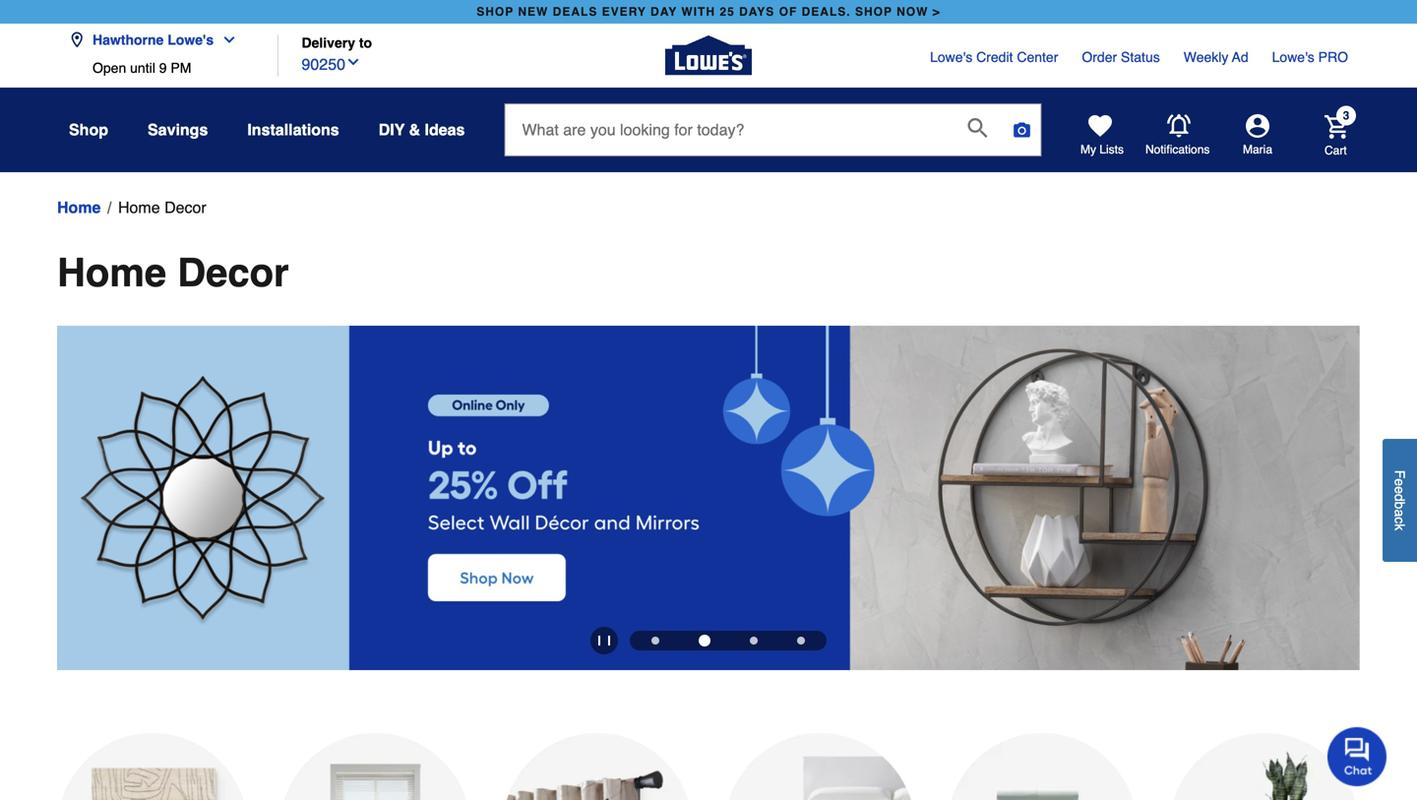 Task type: describe. For each thing, give the bounding box(es) containing it.
cart
[[1325, 143, 1347, 157]]

diy & ideas button
[[379, 112, 465, 148]]

a beige area rug with an abstract gray design. image
[[57, 733, 248, 800]]

hawthorne
[[93, 32, 164, 48]]

lists
[[1100, 143, 1124, 157]]

scroll to item #2 element
[[679, 635, 730, 647]]

hawthorne lowe's button
[[69, 20, 245, 60]]

shop
[[69, 121, 108, 139]]

now
[[897, 5, 929, 19]]

order
[[1082, 49, 1117, 65]]

installations button
[[247, 112, 339, 148]]

a white mini-blind in a window. image
[[280, 733, 471, 800]]

Search Query text field
[[505, 104, 952, 156]]

c
[[1392, 517, 1408, 524]]

lowe's home improvement cart image
[[1325, 115, 1349, 139]]

a
[[1392, 509, 1408, 517]]

>
[[933, 5, 941, 19]]

a stack of neatly folded bedsheets. image
[[947, 733, 1138, 800]]

savings button
[[148, 112, 208, 148]]

lowe's for lowe's credit center
[[930, 49, 973, 65]]

location image
[[69, 32, 85, 48]]

lowe's credit center
[[930, 49, 1059, 65]]

pm
[[171, 60, 191, 76]]

home inside "link"
[[118, 198, 160, 217]]

0 horizontal spatial chevron down image
[[214, 32, 237, 48]]

chat invite button image
[[1328, 727, 1388, 787]]

shop new deals every day with 25 days of deals. shop now > link
[[473, 0, 945, 24]]

f e e d b a c k button
[[1383, 439, 1417, 562]]

until
[[130, 60, 155, 76]]

open
[[93, 60, 126, 76]]

ad
[[1232, 49, 1249, 65]]

notifications
[[1146, 143, 1210, 157]]

maria button
[[1211, 114, 1305, 157]]

days
[[739, 5, 775, 19]]

status
[[1121, 49, 1160, 65]]

scroll to item #4 element
[[778, 637, 825, 645]]

9
[[159, 60, 167, 76]]

diy & ideas
[[379, 121, 465, 139]]

with
[[682, 5, 716, 19]]

credit
[[977, 49, 1013, 65]]

a blue and orange decorative glass vase and a snake plant in a white planter with black legs. image
[[1169, 733, 1360, 800]]

hawthorne lowe's
[[93, 32, 214, 48]]

order status link
[[1082, 47, 1160, 67]]

k
[[1392, 524, 1408, 531]]

deals.
[[802, 5, 851, 19]]

delivery
[[302, 35, 355, 51]]

search image
[[968, 118, 988, 138]]

center
[[1017, 49, 1059, 65]]

d
[[1392, 494, 1408, 502]]

lowe's for lowe's pro
[[1272, 49, 1315, 65]]

off-white patterned drapes on a black curtain rod. image
[[502, 733, 693, 800]]

home decor link
[[118, 196, 206, 220]]

my lists link
[[1081, 114, 1124, 157]]

shop new deals every day with 25 days of deals. shop now >
[[477, 5, 941, 19]]

lowe's home improvement notification center image
[[1167, 114, 1191, 138]]

3
[[1343, 109, 1350, 122]]

advertisement region
[[57, 326, 1360, 674]]

installations
[[247, 121, 339, 139]]

decor inside "link"
[[164, 198, 206, 217]]

lowe's home improvement logo image
[[665, 12, 752, 99]]

open until 9 pm
[[93, 60, 191, 76]]



Task type: locate. For each thing, give the bounding box(es) containing it.
shop left now
[[855, 5, 893, 19]]

weekly ad
[[1184, 49, 1249, 65]]

90250
[[302, 55, 345, 73]]

home
[[57, 198, 101, 217], [118, 198, 160, 217], [57, 250, 166, 295]]

home down shop button
[[57, 198, 101, 217]]

weekly
[[1184, 49, 1229, 65]]

f e e d b a c k
[[1392, 470, 1408, 531]]

camera image
[[1012, 120, 1032, 140]]

new
[[518, 5, 549, 19]]

savings
[[148, 121, 208, 139]]

&
[[409, 121, 420, 139]]

None search field
[[504, 103, 1042, 175]]

decor down home decor "link"
[[177, 250, 289, 295]]

arrow left image
[[74, 488, 94, 508]]

0 vertical spatial decor
[[164, 198, 206, 217]]

of
[[779, 5, 798, 19]]

0 horizontal spatial lowe's
[[168, 32, 214, 48]]

25
[[720, 5, 735, 19]]

maria
[[1243, 143, 1273, 157]]

home link
[[57, 196, 101, 220]]

f
[[1392, 470, 1408, 479]]

0 vertical spatial home decor
[[118, 198, 206, 217]]

0 horizontal spatial shop
[[477, 5, 514, 19]]

1 horizontal spatial lowe's
[[930, 49, 973, 65]]

lowe's
[[168, 32, 214, 48], [930, 49, 973, 65], [1272, 49, 1315, 65]]

lowe's left the credit
[[930, 49, 973, 65]]

lowe's left pro
[[1272, 49, 1315, 65]]

arrow right image
[[1324, 488, 1344, 508]]

lowe's pro link
[[1272, 47, 1349, 67]]

b
[[1392, 502, 1408, 509]]

home decor down home decor "link"
[[57, 250, 289, 295]]

deals
[[553, 5, 598, 19]]

e up d on the bottom right of page
[[1392, 479, 1408, 486]]

home down home link
[[57, 250, 166, 295]]

1 horizontal spatial shop
[[855, 5, 893, 19]]

scroll to item #1 element
[[632, 637, 679, 645]]

1 vertical spatial chevron down image
[[345, 54, 361, 70]]

90250 button
[[302, 51, 361, 76]]

2 shop from the left
[[855, 5, 893, 19]]

to
[[359, 35, 372, 51]]

home decor down savings button
[[118, 198, 206, 217]]

delivery to
[[302, 35, 372, 51]]

weekly ad link
[[1184, 47, 1249, 67]]

shop
[[477, 5, 514, 19], [855, 5, 893, 19]]

lowe's pro
[[1272, 49, 1349, 65]]

ideas
[[425, 121, 465, 139]]

day
[[651, 5, 677, 19]]

1 horizontal spatial chevron down image
[[345, 54, 361, 70]]

1 e from the top
[[1392, 479, 1408, 486]]

1 shop from the left
[[477, 5, 514, 19]]

1 vertical spatial home decor
[[57, 250, 289, 295]]

diy
[[379, 121, 405, 139]]

chevron down image
[[214, 32, 237, 48], [345, 54, 361, 70]]

every
[[602, 5, 647, 19]]

home decor
[[118, 198, 206, 217], [57, 250, 289, 295]]

e
[[1392, 479, 1408, 486], [1392, 486, 1408, 494]]

2 e from the top
[[1392, 486, 1408, 494]]

pro
[[1319, 49, 1349, 65]]

scroll to item #3 element
[[730, 637, 778, 645]]

lowe's credit center link
[[930, 47, 1059, 67]]

shop button
[[69, 112, 108, 148]]

lowe's home improvement lists image
[[1089, 114, 1112, 138]]

lowe's inside 'button'
[[168, 32, 214, 48]]

e up b
[[1392, 486, 1408, 494]]

1 vertical spatial decor
[[177, 250, 289, 295]]

decor down savings button
[[164, 198, 206, 217]]

my
[[1081, 143, 1097, 157]]

0 vertical spatial chevron down image
[[214, 32, 237, 48]]

decor
[[164, 198, 206, 217], [177, 250, 289, 295]]

my lists
[[1081, 143, 1124, 157]]

order status
[[1082, 49, 1160, 65]]

lowe's up pm
[[168, 32, 214, 48]]

home right home link
[[118, 198, 160, 217]]

chevron down image inside 90250 button
[[345, 54, 361, 70]]

2 horizontal spatial lowe's
[[1272, 49, 1315, 65]]

a gray mattress on a bed frame with white pillows. image
[[724, 733, 915, 800]]

shop left new
[[477, 5, 514, 19]]



Task type: vqa. For each thing, say whether or not it's contained in the screenshot.
Porch
no



